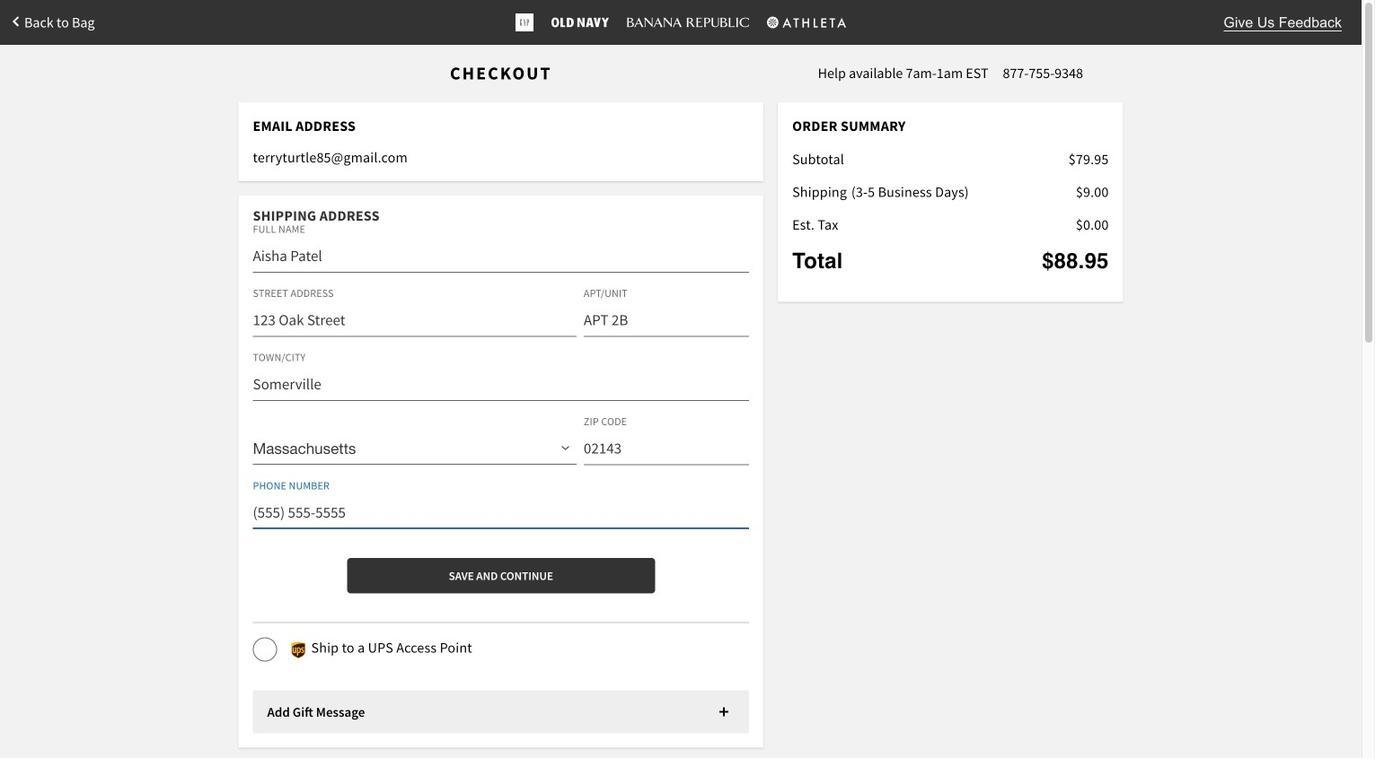 Task type: describe. For each thing, give the bounding box(es) containing it.
old navy logo image
[[551, 18, 609, 27]]

gap logo image
[[516, 13, 533, 31]]

athleta logo image
[[767, 17, 846, 28]]

ups logo image
[[291, 642, 306, 660]]

Enter a location text field
[[253, 305, 576, 337]]

back button image
[[13, 16, 24, 27]]



Task type: locate. For each thing, give the bounding box(es) containing it.
banana republic logo image
[[627, 18, 749, 27]]

banner
[[0, 0, 1362, 45]]

None text field
[[584, 305, 749, 337], [584, 433, 749, 466], [253, 497, 749, 530], [584, 305, 749, 337], [584, 433, 749, 466], [253, 497, 749, 530]]

None text field
[[253, 241, 749, 273], [253, 369, 749, 401], [253, 241, 749, 273], [253, 369, 749, 401]]



